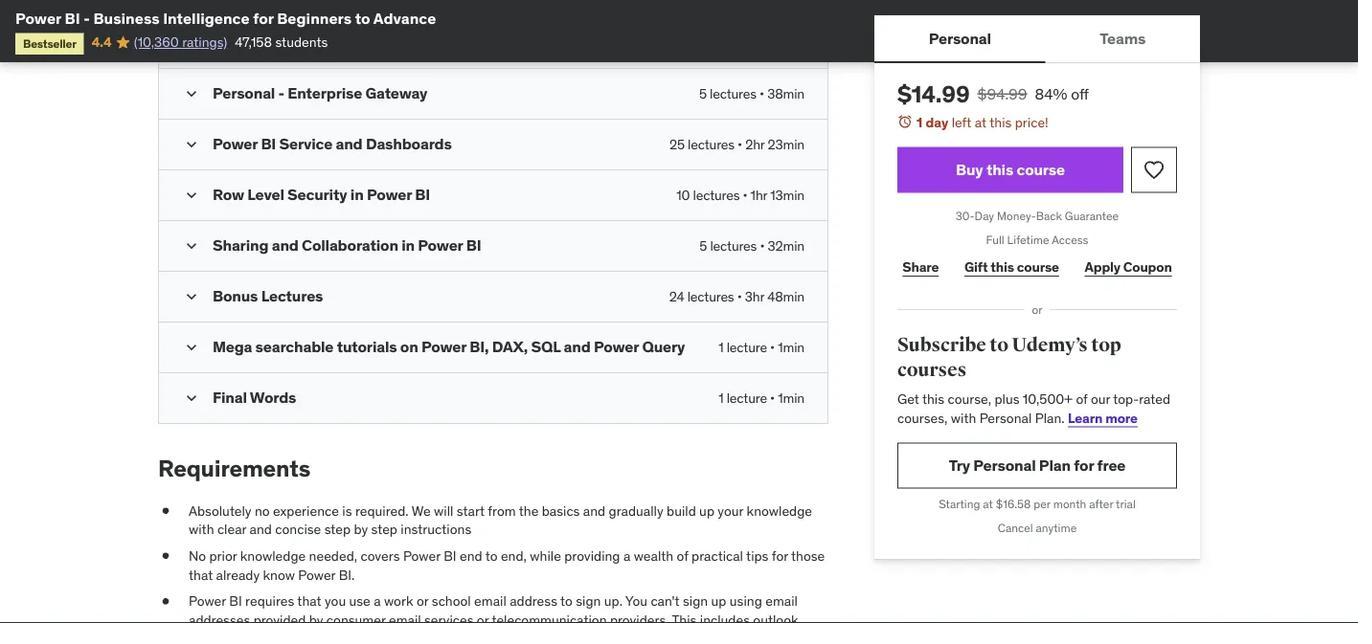 Task type: locate. For each thing, give the bounding box(es) containing it.
1 vertical spatial course
[[1017, 258, 1060, 276]]

step
[[324, 522, 351, 539], [371, 522, 398, 539]]

after
[[1090, 497, 1114, 512]]

share button
[[898, 248, 944, 287]]

2 small image from the top
[[182, 85, 201, 104]]

experience
[[273, 503, 339, 520]]

personal - enterprise gateway
[[213, 84, 428, 104]]

addresses
[[189, 612, 250, 624]]

6 small image from the top
[[182, 390, 201, 409]]

1 lecture • 1min for mega searchable tutorials on power bi, dax, sql and power query
[[719, 339, 805, 357]]

xsmall image
[[158, 503, 173, 521], [158, 548, 173, 567], [158, 593, 173, 612]]

by down required.
[[354, 522, 368, 539]]

guarantee
[[1065, 209, 1119, 224]]

2 vertical spatial 1
[[719, 390, 724, 407]]

email right school
[[474, 593, 507, 611]]

tab list
[[875, 15, 1200, 63]]

0 horizontal spatial or
[[417, 593, 429, 611]]

up inside "power bi requires that you use a work or school email address to sign up. you can't sign up using email addresses provided by consumer email services or telecommunication providers. this includes outlook"
[[711, 593, 727, 611]]

in for security
[[350, 186, 364, 205]]

- left enterprise
[[278, 84, 285, 104]]

0 vertical spatial course
[[1017, 160, 1065, 180]]

personal down 47,158
[[213, 84, 275, 104]]

course,
[[948, 391, 992, 408]]

1 horizontal spatial with
[[951, 409, 977, 427]]

lectures for row level security in power bi
[[693, 187, 740, 204]]

0 vertical spatial 1
[[917, 114, 923, 131]]

25
[[670, 136, 685, 154]]

0 vertical spatial knowledge
[[747, 503, 812, 520]]

for up 47,158
[[253, 8, 274, 28]]

of right wealth
[[677, 548, 689, 565]]

in right security
[[350, 186, 364, 205]]

1 small image from the top
[[182, 237, 201, 257]]

2 vertical spatial xsmall image
[[158, 593, 173, 612]]

0 vertical spatial 1 lecture • 1min
[[719, 339, 805, 357]]

learn more
[[1068, 409, 1138, 427]]

no
[[189, 548, 206, 565]]

0 vertical spatial of
[[1076, 391, 1088, 408]]

personal
[[929, 28, 992, 48], [213, 84, 275, 104], [980, 409, 1032, 427], [974, 456, 1036, 476]]

0 horizontal spatial a
[[374, 593, 381, 611]]

apply
[[1085, 258, 1121, 276]]

that down no
[[189, 567, 213, 584]]

course inside buy this course button
[[1017, 160, 1065, 180]]

while
[[530, 548, 561, 565]]

0 vertical spatial 5
[[699, 86, 707, 103]]

to
[[355, 8, 370, 28], [990, 334, 1009, 357], [486, 548, 498, 565], [561, 593, 573, 611]]

full
[[986, 233, 1005, 248]]

1 vertical spatial knowledge
[[240, 548, 306, 565]]

this right the gift
[[991, 258, 1015, 276]]

power down instructions
[[403, 548, 441, 565]]

up left your
[[700, 503, 715, 520]]

0 vertical spatial in
[[350, 186, 364, 205]]

38min
[[768, 86, 805, 103]]

to left udemy's
[[990, 334, 1009, 357]]

small image
[[182, 34, 201, 53], [182, 85, 201, 104], [182, 136, 201, 155], [182, 187, 201, 206], [182, 339, 201, 358], [182, 390, 201, 409]]

0 vertical spatial xsmall image
[[158, 503, 173, 521]]

money-
[[997, 209, 1036, 224]]

1
[[917, 114, 923, 131], [719, 339, 724, 357], [719, 390, 724, 407]]

sign left up. on the left bottom of the page
[[576, 593, 601, 611]]

0 horizontal spatial by
[[309, 612, 323, 624]]

2 1min from the top
[[778, 390, 805, 407]]

step down is
[[324, 522, 351, 539]]

buy this course
[[956, 160, 1065, 180]]

know
[[263, 567, 295, 584]]

personal up $14.99 on the top right
[[929, 28, 992, 48]]

top-
[[1114, 391, 1139, 408]]

1 horizontal spatial for
[[772, 548, 788, 565]]

1 for final words
[[719, 390, 724, 407]]

with down "course,"
[[951, 409, 977, 427]]

at left $16.58
[[983, 497, 993, 512]]

23min
[[768, 136, 805, 154]]

this right buy
[[987, 160, 1014, 180]]

providing
[[565, 548, 620, 565]]

that left you
[[297, 593, 322, 611]]

or up udemy's
[[1032, 302, 1043, 317]]

30-
[[956, 209, 975, 224]]

small image
[[182, 237, 201, 257], [182, 288, 201, 307]]

1 horizontal spatial step
[[371, 522, 398, 539]]

row level security in power bi
[[213, 186, 430, 205]]

price!
[[1015, 114, 1049, 131]]

1 for mega searchable tutorials on power bi, dax, sql and power query
[[719, 339, 724, 357]]

email down work
[[389, 612, 421, 624]]

0 horizontal spatial knowledge
[[240, 548, 306, 565]]

knowledge up know
[[240, 548, 306, 565]]

a inside "power bi requires that you use a work or school email address to sign up. you can't sign up using email addresses provided by consumer email services or telecommunication providers. this includes outlook"
[[374, 593, 381, 611]]

1 vertical spatial 1
[[719, 339, 724, 357]]

power inside "power bi requires that you use a work or school email address to sign up. you can't sign up using email addresses provided by consumer email services or telecommunication providers. this includes outlook"
[[189, 593, 226, 611]]

lectures
[[710, 86, 757, 103], [688, 136, 735, 154], [693, 187, 740, 204], [710, 238, 757, 255], [688, 289, 734, 306]]

plus
[[995, 391, 1020, 408]]

1 horizontal spatial or
[[477, 612, 489, 624]]

teams button
[[1046, 15, 1200, 61]]

this inside the get this course, plus 10,500+ of our top-rated courses, with personal plan.
[[923, 391, 945, 408]]

mega searchable tutorials on power bi, dax, sql and power query
[[213, 338, 685, 358]]

1 vertical spatial with
[[189, 522, 214, 539]]

1 lecture • 1min
[[719, 339, 805, 357], [719, 390, 805, 407]]

bonus lectures
[[213, 287, 323, 307]]

in right collaboration
[[402, 236, 415, 256]]

2 horizontal spatial for
[[1074, 456, 1094, 476]]

needed,
[[309, 548, 357, 565]]

1 xsmall image from the top
[[158, 503, 173, 521]]

2 small image from the top
[[182, 288, 201, 307]]

1 horizontal spatial a
[[624, 548, 631, 565]]

lectures right 10
[[693, 187, 740, 204]]

1 vertical spatial or
[[417, 593, 429, 611]]

more
[[1106, 409, 1138, 427]]

xsmall image for absolutely
[[158, 503, 173, 521]]

0 horizontal spatial of
[[677, 548, 689, 565]]

for left the free
[[1074, 456, 1094, 476]]

1 horizontal spatial sign
[[683, 593, 708, 611]]

this
[[990, 114, 1012, 131], [987, 160, 1014, 180], [991, 258, 1015, 276], [923, 391, 945, 408]]

lectures right the 24
[[688, 289, 734, 306]]

includes
[[700, 612, 750, 624]]

learn
[[1068, 409, 1103, 427]]

- left business
[[84, 8, 90, 28]]

this
[[672, 612, 697, 624]]

0 horizontal spatial that
[[189, 567, 213, 584]]

0 vertical spatial small image
[[182, 237, 201, 257]]

the
[[519, 503, 539, 520]]

1 horizontal spatial that
[[297, 593, 322, 611]]

cancel
[[998, 521, 1033, 536]]

anytime
[[1036, 521, 1077, 536]]

1 vertical spatial of
[[677, 548, 689, 565]]

2 1 lecture • 1min from the top
[[719, 390, 805, 407]]

or right work
[[417, 593, 429, 611]]

1 vertical spatial in
[[402, 236, 415, 256]]

and right basics at the left bottom
[[583, 503, 606, 520]]

get this course, plus 10,500+ of our top-rated courses, with personal plan.
[[898, 391, 1171, 427]]

0 horizontal spatial email
[[389, 612, 421, 624]]

or right services
[[477, 612, 489, 624]]

course up back
[[1017, 160, 1065, 180]]

1 vertical spatial 1 lecture • 1min
[[719, 390, 805, 407]]

2 horizontal spatial or
[[1032, 302, 1043, 317]]

mega
[[213, 338, 252, 358]]

course down lifetime
[[1017, 258, 1060, 276]]

with inside the get this course, plus 10,500+ of our top-rated courses, with personal plan.
[[951, 409, 977, 427]]

a left wealth
[[624, 548, 631, 565]]

10,500+
[[1023, 391, 1073, 408]]

with inside absolutely no experience is required. we will start from the basics and gradually build up your knowledge with clear and concise step by step instructions
[[189, 522, 214, 539]]

by right provided
[[309, 612, 323, 624]]

1 lecture • 1min for final words
[[719, 390, 805, 407]]

at right left
[[975, 114, 987, 131]]

power left the 'query'
[[594, 338, 639, 358]]

1 course from the top
[[1017, 160, 1065, 180]]

3 xsmall image from the top
[[158, 593, 173, 612]]

(10,360 ratings)
[[134, 33, 227, 51]]

1 horizontal spatial knowledge
[[747, 503, 812, 520]]

small image left bonus
[[182, 288, 201, 307]]

1 vertical spatial up
[[711, 593, 727, 611]]

1 lecture from the top
[[727, 339, 767, 357]]

4 small image from the top
[[182, 187, 201, 206]]

lectures up 24 lectures • 3hr 48min
[[710, 238, 757, 255]]

0 vertical spatial for
[[253, 8, 274, 28]]

1 vertical spatial 1min
[[778, 390, 805, 407]]

1 vertical spatial by
[[309, 612, 323, 624]]

2 vertical spatial for
[[772, 548, 788, 565]]

• for enterprise
[[760, 86, 765, 103]]

of inside the get this course, plus 10,500+ of our top-rated courses, with personal plan.
[[1076, 391, 1088, 408]]

1 vertical spatial lecture
[[727, 390, 767, 407]]

lecture for mega searchable tutorials on power bi, dax, sql and power query
[[727, 339, 767, 357]]

security
[[288, 186, 347, 205]]

10 lectures • 1hr 13min
[[677, 187, 805, 204]]

is
[[342, 503, 352, 520]]

and right 'sql'
[[564, 338, 591, 358]]

32min
[[768, 238, 805, 255]]

and right service
[[336, 135, 363, 154]]

1 vertical spatial a
[[374, 593, 381, 611]]

alarm image
[[898, 114, 913, 129]]

this inside button
[[987, 160, 1014, 180]]

1 horizontal spatial by
[[354, 522, 368, 539]]

that inside no prior knowledge needed, covers power bi end to end, while providing a wealth of practical tips for those that already know power bi.
[[189, 567, 213, 584]]

that inside "power bi requires that you use a work or school email address to sign up. you can't sign up using email addresses provided by consumer email services or telecommunication providers. this includes outlook"
[[297, 593, 322, 611]]

1min for mega searchable tutorials on power bi, dax, sql and power query
[[778, 339, 805, 357]]

to right end
[[486, 548, 498, 565]]

0 horizontal spatial sign
[[576, 593, 601, 611]]

1 vertical spatial 5
[[700, 238, 707, 255]]

dax,
[[492, 338, 528, 358]]

power up bestseller
[[15, 8, 61, 28]]

lectures up 25 lectures • 2hr 23min
[[710, 86, 757, 103]]

0 vertical spatial -
[[84, 8, 90, 28]]

small image for final
[[182, 390, 201, 409]]

power up addresses
[[189, 593, 226, 611]]

1 day left at this price!
[[917, 114, 1049, 131]]

25 lectures • 2hr 23min
[[670, 136, 805, 154]]

2 lecture from the top
[[727, 390, 767, 407]]

work
[[384, 593, 413, 611]]

1 vertical spatial at
[[983, 497, 993, 512]]

(10,360
[[134, 33, 179, 51]]

-
[[84, 8, 90, 28], [278, 84, 285, 104]]

5 up 24 lectures • 3hr 48min
[[700, 238, 707, 255]]

small image for row
[[182, 187, 201, 206]]

personal down plus
[[980, 409, 1032, 427]]

48min
[[768, 289, 805, 306]]

lifetime
[[1008, 233, 1050, 248]]

1 horizontal spatial -
[[278, 84, 285, 104]]

apply coupon button
[[1080, 248, 1177, 287]]

sign up this
[[683, 593, 708, 611]]

1 step from the left
[[324, 522, 351, 539]]

knowledge inside absolutely no experience is required. we will start from the basics and gradually build up your knowledge with clear and concise step by step instructions
[[747, 503, 812, 520]]

month
[[1054, 497, 1087, 512]]

small image for personal
[[182, 85, 201, 104]]

1 vertical spatial small image
[[182, 288, 201, 307]]

0 vertical spatial 1min
[[778, 339, 805, 357]]

this up courses,
[[923, 391, 945, 408]]

bi inside "power bi requires that you use a work or school email address to sign up. you can't sign up using email addresses provided by consumer email services or telecommunication providers. this includes outlook"
[[229, 593, 242, 611]]

lecture
[[727, 339, 767, 357], [727, 390, 767, 407]]

84%
[[1035, 84, 1068, 103]]

0 vertical spatial up
[[700, 503, 715, 520]]

lectures right "25"
[[688, 136, 735, 154]]

0 horizontal spatial in
[[350, 186, 364, 205]]

email right using
[[766, 593, 798, 611]]

0 vertical spatial or
[[1032, 302, 1043, 317]]

tab list containing personal
[[875, 15, 1200, 63]]

students
[[275, 33, 328, 51]]

0 vertical spatial by
[[354, 522, 368, 539]]

1 vertical spatial that
[[297, 593, 322, 611]]

and right sharing
[[272, 236, 299, 256]]

a right use
[[374, 593, 381, 611]]

small image left sharing
[[182, 237, 201, 257]]

for right tips
[[772, 548, 788, 565]]

instructions
[[401, 522, 472, 539]]

knowledge right your
[[747, 503, 812, 520]]

1 1 lecture • 1min from the top
[[719, 339, 805, 357]]

by
[[354, 522, 368, 539], [309, 612, 323, 624]]

day
[[975, 209, 995, 224]]

bonus
[[213, 287, 258, 307]]

5 for personal - enterprise gateway
[[699, 86, 707, 103]]

courses
[[898, 358, 967, 382]]

0 vertical spatial a
[[624, 548, 631, 565]]

lectures for power bi service and dashboards
[[688, 136, 735, 154]]

2 xsmall image from the top
[[158, 548, 173, 567]]

1 vertical spatial xsmall image
[[158, 548, 173, 567]]

of left our at the bottom right of page
[[1076, 391, 1088, 408]]

gateway
[[366, 84, 428, 104]]

personal inside the get this course, plus 10,500+ of our top-rated courses, with personal plan.
[[980, 409, 1032, 427]]

query
[[642, 338, 685, 358]]

5 up 25 lectures • 2hr 23min
[[699, 86, 707, 103]]

email
[[474, 593, 507, 611], [766, 593, 798, 611], [389, 612, 421, 624]]

up up includes
[[711, 593, 727, 611]]

0 horizontal spatial with
[[189, 522, 214, 539]]

5 small image from the top
[[182, 339, 201, 358]]

our
[[1091, 391, 1111, 408]]

1 horizontal spatial of
[[1076, 391, 1088, 408]]

$94.99
[[978, 84, 1028, 103]]

can't
[[651, 593, 680, 611]]

xsmall image for no
[[158, 548, 173, 567]]

2 course from the top
[[1017, 258, 1060, 276]]

1min
[[778, 339, 805, 357], [778, 390, 805, 407]]

courses,
[[898, 409, 948, 427]]

0 vertical spatial that
[[189, 567, 213, 584]]

to up the telecommunication
[[561, 593, 573, 611]]

0 horizontal spatial -
[[84, 8, 90, 28]]

with down absolutely
[[189, 522, 214, 539]]

$14.99
[[898, 80, 970, 108]]

1 1min from the top
[[778, 339, 805, 357]]

searchable
[[255, 338, 334, 358]]

course inside gift this course link
[[1017, 258, 1060, 276]]

3 small image from the top
[[182, 136, 201, 155]]

course for gift this course
[[1017, 258, 1060, 276]]

0 vertical spatial lecture
[[727, 339, 767, 357]]

1 horizontal spatial in
[[402, 236, 415, 256]]

level
[[247, 186, 284, 205]]

0 horizontal spatial step
[[324, 522, 351, 539]]

starting at $16.58 per month after trial cancel anytime
[[939, 497, 1136, 536]]

step down required.
[[371, 522, 398, 539]]

power down needed,
[[298, 567, 336, 584]]

personal button
[[875, 15, 1046, 61]]

0 vertical spatial with
[[951, 409, 977, 427]]



Task type: describe. For each thing, give the bounding box(es) containing it.
1hr
[[751, 187, 767, 204]]

power right on
[[422, 338, 467, 358]]

subscribe
[[898, 334, 987, 357]]

sharing
[[213, 236, 269, 256]]

absolutely
[[189, 503, 252, 520]]

address
[[510, 593, 558, 611]]

3hr
[[745, 289, 765, 306]]

consumer
[[327, 612, 386, 624]]

collaboration
[[302, 236, 398, 256]]

personal inside button
[[929, 28, 992, 48]]

1 sign from the left
[[576, 593, 601, 611]]

build
[[667, 503, 696, 520]]

per
[[1034, 497, 1051, 512]]

of inside no prior knowledge needed, covers power bi end to end, while providing a wealth of practical tips for those that already know power bi.
[[677, 548, 689, 565]]

sql
[[531, 338, 561, 358]]

by inside absolutely no experience is required. we will start from the basics and gradually build up your knowledge with clear and concise step by step instructions
[[354, 522, 368, 539]]

personal up $16.58
[[974, 456, 1036, 476]]

bestseller
[[23, 36, 76, 51]]

small image for bonus
[[182, 288, 201, 307]]

on
[[400, 338, 418, 358]]

2 sign from the left
[[683, 593, 708, 611]]

udemy's
[[1012, 334, 1088, 357]]

small image for sharing
[[182, 237, 201, 257]]

10
[[677, 187, 690, 204]]

words
[[250, 389, 296, 408]]

enterprise
[[288, 84, 362, 104]]

2 step from the left
[[371, 522, 398, 539]]

top
[[1091, 334, 1122, 357]]

no
[[255, 503, 270, 520]]

a inside no prior knowledge needed, covers power bi end to end, while providing a wealth of practical tips for those that already know power bi.
[[624, 548, 631, 565]]

power bi - business intelligence for beginners to advance
[[15, 8, 436, 28]]

those
[[791, 548, 825, 565]]

gift
[[965, 258, 988, 276]]

1 small image from the top
[[182, 34, 201, 53]]

at inside the starting at $16.58 per month after trial cancel anytime
[[983, 497, 993, 512]]

left
[[952, 114, 972, 131]]

xsmall image for power
[[158, 593, 173, 612]]

learn more link
[[1068, 409, 1138, 427]]

power down the dashboards
[[367, 186, 412, 205]]

2hr
[[746, 136, 765, 154]]

already
[[216, 567, 260, 584]]

to left advance
[[355, 8, 370, 28]]

telecommunication
[[492, 612, 607, 624]]

practical
[[692, 548, 743, 565]]

lectures for bonus lectures
[[688, 289, 734, 306]]

start
[[457, 503, 485, 520]]

share
[[903, 258, 939, 276]]

from
[[488, 503, 516, 520]]

school
[[432, 593, 471, 611]]

subscribe to udemy's top courses
[[898, 334, 1122, 382]]

0 vertical spatial at
[[975, 114, 987, 131]]

bi,
[[470, 338, 489, 358]]

1 vertical spatial for
[[1074, 456, 1094, 476]]

1min for final words
[[778, 390, 805, 407]]

no prior knowledge needed, covers power bi end to end, while providing a wealth of practical tips for those that already know power bi.
[[189, 548, 825, 584]]

small image for mega
[[182, 339, 201, 358]]

trial
[[1116, 497, 1136, 512]]

gift this course
[[965, 258, 1060, 276]]

sharing and collaboration in power bi
[[213, 236, 481, 256]]

services
[[424, 612, 474, 624]]

power up row
[[213, 135, 258, 154]]

power right collaboration
[[418, 236, 463, 256]]

required.
[[355, 503, 409, 520]]

0 horizontal spatial for
[[253, 8, 274, 28]]

gift this course link
[[960, 248, 1065, 287]]

lecture for final words
[[727, 390, 767, 407]]

final
[[213, 389, 247, 408]]

5 lectures • 32min
[[700, 238, 805, 255]]

in for collaboration
[[402, 236, 415, 256]]

coupon
[[1124, 258, 1172, 276]]

lectures for sharing and collaboration in power bi
[[710, 238, 757, 255]]

• for service
[[738, 136, 743, 154]]

add to wishlist image
[[1143, 159, 1166, 182]]

this for buy
[[987, 160, 1014, 180]]

to inside the subscribe to udemy's top courses
[[990, 334, 1009, 357]]

business
[[93, 8, 160, 28]]

up inside absolutely no experience is required. we will start from the basics and gradually build up your knowledge with clear and concise step by step instructions
[[700, 503, 715, 520]]

for inside no prior knowledge needed, covers power bi end to end, while providing a wealth of practical tips for those that already know power bi.
[[772, 548, 788, 565]]

basics
[[542, 503, 580, 520]]

buy
[[956, 160, 984, 180]]

to inside "power bi requires that you use a work or school email address to sign up. you can't sign up using email addresses provided by consumer email services or telecommunication providers. this includes outlook"
[[561, 593, 573, 611]]

this down $94.99
[[990, 114, 1012, 131]]

concise
[[275, 522, 321, 539]]

this for gift
[[991, 258, 1015, 276]]

course for buy this course
[[1017, 160, 1065, 180]]

and down the no
[[250, 522, 272, 539]]

try personal plan for free link
[[898, 443, 1177, 489]]

2 horizontal spatial email
[[766, 593, 798, 611]]

will
[[434, 503, 454, 520]]

your
[[718, 503, 744, 520]]

by inside "power bi requires that you use a work or school email address to sign up. you can't sign up using email addresses provided by consumer email services or telecommunication providers. this includes outlook"
[[309, 612, 323, 624]]

ratings)
[[182, 33, 227, 51]]

provided
[[254, 612, 306, 624]]

tutorials
[[337, 338, 397, 358]]

• for collaboration
[[760, 238, 765, 255]]

back
[[1036, 209, 1062, 224]]

try personal plan for free
[[949, 456, 1126, 476]]

1 vertical spatial -
[[278, 84, 285, 104]]

access
[[1052, 233, 1089, 248]]

24
[[669, 289, 685, 306]]

lectures for personal - enterprise gateway
[[710, 86, 757, 103]]

this for get
[[923, 391, 945, 408]]

$14.99 $94.99 84% off
[[898, 80, 1089, 108]]

dashboards
[[366, 135, 452, 154]]

• for security
[[743, 187, 748, 204]]

5 lectures • 38min
[[699, 86, 805, 103]]

bi inside no prior knowledge needed, covers power bi end to end, while providing a wealth of practical tips for those that already know power bi.
[[444, 548, 457, 565]]

try
[[949, 456, 971, 476]]

• for tutorials
[[770, 339, 775, 357]]

providers.
[[610, 612, 669, 624]]

small image for power
[[182, 136, 201, 155]]

using
[[730, 593, 762, 611]]

5 for sharing and collaboration in power bi
[[700, 238, 707, 255]]

1 horizontal spatial email
[[474, 593, 507, 611]]

$16.58
[[996, 497, 1031, 512]]

knowledge inside no prior knowledge needed, covers power bi end to end, while providing a wealth of practical tips for those that already know power bi.
[[240, 548, 306, 565]]

final words
[[213, 389, 296, 408]]

2 vertical spatial or
[[477, 612, 489, 624]]

to inside no prior knowledge needed, covers power bi end to end, while providing a wealth of practical tips for those that already know power bi.
[[486, 548, 498, 565]]



Task type: vqa. For each thing, say whether or not it's contained in the screenshot.


